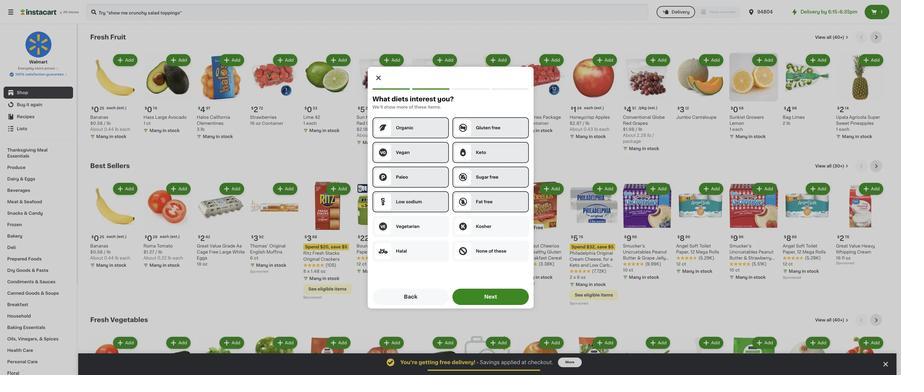Task type: vqa. For each thing, say whether or not it's contained in the screenshot.


Task type: locate. For each thing, give the bounding box(es) containing it.
oz inside great value heavy whipping cream 16 fl oz
[[846, 256, 851, 260]]

save
[[331, 245, 341, 249], [597, 245, 607, 249]]

4 for $ 4 97
[[200, 106, 205, 113]]

angel
[[676, 244, 689, 248], [783, 244, 795, 248]]

3 left 92
[[254, 235, 258, 242]]

1 horizontal spatial $ 9 96
[[731, 235, 744, 242]]

0 horizontal spatial of
[[409, 105, 413, 109]]

42 right lime
[[315, 115, 320, 119]]

1 horizontal spatial rolls
[[816, 250, 826, 254]]

peanut for strawberry
[[759, 250, 774, 254]]

great up whipping
[[836, 244, 848, 248]]

/pkg inside the $ 5 23 /pkg (est.)
[[373, 106, 381, 110]]

cream down philadelphia
[[570, 257, 584, 261]]

$ inside $ 4 98
[[784, 107, 787, 110]]

2 left 14
[[840, 106, 845, 113]]

None search field
[[86, 4, 649, 20]]

2 10 from the left
[[730, 268, 735, 272]]

1 vertical spatial 25
[[100, 235, 104, 239]]

42 inside lime 42 1 each
[[315, 115, 320, 119]]

eggs inside "great value grade aa cage free large white eggs 18 oz"
[[197, 256, 207, 260]]

4 for $ 4 51
[[627, 106, 632, 113]]

74
[[153, 107, 157, 110]]

of inside what diets interest you? we'll show more of these items.
[[409, 105, 413, 109]]

spend up philadelphia
[[572, 245, 586, 249]]

eggs down produce link
[[24, 177, 35, 181]]

these down purified
[[494, 249, 506, 253]]

4 left 98
[[787, 106, 792, 113]]

baking
[[7, 325, 22, 330]]

spices
[[44, 337, 58, 341]]

low sodium
[[396, 200, 422, 204]]

store
[[35, 67, 44, 70]]

these down interest
[[414, 105, 427, 109]]

1 sandwich from the left
[[623, 262, 644, 266]]

$
[[91, 107, 94, 110], [358, 107, 360, 110], [624, 107, 627, 110], [145, 107, 147, 110], [198, 107, 200, 110], [251, 107, 254, 110], [305, 107, 307, 110], [411, 107, 414, 110], [571, 107, 573, 110], [678, 107, 680, 110], [731, 107, 733, 110], [784, 107, 787, 110], [838, 107, 840, 110], [91, 235, 94, 239], [358, 235, 360, 239], [624, 235, 627, 239], [145, 235, 147, 239], [198, 235, 200, 239], [251, 235, 254, 239], [305, 235, 307, 239], [411, 235, 414, 239], [465, 235, 467, 239], [518, 235, 520, 239], [571, 235, 573, 239], [678, 235, 680, 239], [731, 235, 733, 239], [784, 235, 787, 239], [838, 235, 840, 239]]

sandwich inside smucker's uncrustables peanut butter & grape jelly sandwich
[[623, 262, 644, 266]]

2.28
[[637, 133, 646, 138]]

1 12 ct from the left
[[357, 262, 367, 266]]

smucker's inside smucker's uncrustables peanut butter & grape jelly sandwich
[[623, 244, 645, 248]]

/ right $1.27
[[155, 250, 157, 254]]

0 horizontal spatial gluten
[[476, 126, 491, 130]]

each inside $ 1 24 each (est.)
[[584, 106, 593, 110]]

3 /pkg from the left
[[426, 106, 434, 110]]

smucker's inside smucker's uncrustables peanut butter & strawberry jam sandwich
[[730, 244, 752, 248]]

0 horizontal spatial angel soft toilet paper, 12 mega rolls
[[676, 244, 719, 254]]

25 inside $ 0 25
[[100, 235, 104, 239]]

$ 9 96 for smucker's uncrustables peanut butter & strawberry jam sandwich
[[731, 235, 744, 242]]

(7.53k)
[[379, 256, 394, 260]]

$0.58 for 2
[[90, 250, 103, 254]]

0 horizontal spatial see eligible items
[[309, 287, 347, 291]]

$ inside $ 1 24 each (est.)
[[571, 107, 573, 110]]

2 $ 9 96 from the left
[[731, 235, 744, 242]]

1 horizontal spatial 18
[[370, 235, 374, 239]]

package for green seedless grapes bag $1.98 / lb about 2.43 lb / package
[[410, 139, 428, 144]]

walmart link
[[25, 31, 52, 65]]

5 left the 76
[[573, 235, 578, 242]]

$0.25 each (estimated) element
[[90, 104, 139, 114], [90, 233, 139, 243]]

100%
[[15, 73, 25, 76]]

original inside thomas' original english muffins 6 ct
[[269, 244, 286, 248]]

2 item carousel region from the top
[[90, 160, 885, 309]]

free right getting
[[440, 360, 451, 365]]

purified
[[489, 244, 505, 248]]

42 inside $ 2 42
[[206, 235, 210, 239]]

1 horizontal spatial gluten
[[547, 250, 561, 254]]

94804 button
[[748, 4, 784, 20]]

1 0.44 from the top
[[104, 127, 114, 131]]

oz inside "great value grade aa cage free large white eggs 18 oz"
[[203, 262, 208, 266]]

sugar free
[[476, 175, 498, 179]]

treatment tracker modal dialog
[[78, 353, 897, 375]]

1 soft from the left
[[690, 244, 699, 248]]

2 horizontal spatial 16
[[836, 256, 841, 260]]

1 horizontal spatial uncrustables
[[730, 250, 758, 254]]

guarantee
[[46, 73, 64, 76]]

about inside roma tomato $1.27 / lb about 0.22 lb each
[[144, 256, 156, 260]]

2 bananas from the top
[[90, 244, 108, 248]]

18 right '22'
[[370, 235, 374, 239]]

(est.) down "you?"
[[435, 106, 445, 110]]

3 item carousel region from the top
[[90, 314, 885, 375]]

1 horizontal spatial fl
[[842, 256, 845, 260]]

1 96 from the left
[[632, 235, 637, 239]]

10
[[623, 268, 628, 272], [730, 268, 735, 272]]

grapes down harvest
[[366, 121, 382, 125]]

1 vertical spatial $0.58
[[90, 250, 103, 254]]

1 fl from the left
[[484, 256, 486, 260]]

1 bananas $0.58 / lb about 0.44 lb each from the top
[[90, 115, 130, 131]]

items down (7.72k)
[[601, 293, 613, 297]]

strawberry
[[749, 256, 772, 260]]

care down vinegars,
[[23, 348, 33, 353]]

angel soft toilet paper, 12 mega rolls
[[676, 244, 719, 254], [783, 244, 826, 254]]

0 horizontal spatial soft
[[690, 244, 699, 248]]

shop
[[17, 91, 28, 95]]

80%/20%
[[410, 250, 430, 254]]

gluten-
[[517, 226, 534, 230]]

2 butter from the left
[[730, 256, 743, 260]]

(40+) for vegetables
[[833, 318, 845, 322]]

2 each (est.) from the left
[[160, 235, 180, 239]]

cream
[[858, 250, 872, 254], [570, 257, 584, 261]]

3 down halos
[[197, 127, 200, 131]]

bag inside green seedless grapes bag $1.98 / lb about 2.43 lb / package
[[426, 121, 435, 125]]

/pkg for 5
[[373, 106, 381, 110]]

4 for $ 4 98
[[787, 106, 792, 113]]

x left the 1.48
[[307, 269, 310, 274]]

sandwich inside smucker's uncrustables peanut butter & strawberry jam sandwich
[[740, 262, 761, 266]]

3 for $ 3 68
[[520, 235, 525, 242]]

2 down lemons
[[463, 127, 466, 131]]

chuck,
[[421, 244, 436, 248]]

58
[[739, 107, 744, 110]]

2 peanut from the left
[[759, 250, 774, 254]]

product group
[[90, 53, 139, 141], [144, 53, 192, 135], [197, 53, 245, 141], [250, 53, 299, 126], [303, 53, 352, 135], [357, 53, 405, 147], [410, 53, 458, 153], [463, 53, 512, 132], [517, 53, 565, 135], [570, 53, 618, 141], [623, 53, 672, 153], [676, 53, 725, 120], [730, 53, 778, 141], [783, 53, 832, 126], [836, 53, 885, 141], [90, 182, 139, 270], [144, 182, 192, 270], [197, 182, 245, 267], [250, 182, 299, 275], [303, 182, 352, 301], [357, 182, 405, 276], [410, 182, 458, 270], [463, 182, 512, 261], [517, 182, 565, 287], [570, 182, 618, 307], [623, 182, 672, 282], [676, 182, 725, 276], [730, 182, 778, 282], [783, 182, 832, 281], [836, 182, 885, 267], [90, 336, 139, 375], [144, 336, 192, 375], [197, 336, 245, 375], [250, 336, 299, 375], [303, 336, 352, 375], [357, 336, 405, 375], [410, 336, 458, 375], [463, 336, 512, 375], [517, 336, 565, 375], [570, 336, 618, 375], [623, 336, 672, 375], [676, 336, 725, 375], [730, 336, 778, 375], [783, 336, 832, 375], [836, 336, 885, 375]]

1 horizontal spatial spend
[[572, 245, 586, 249]]

fl down water
[[484, 256, 486, 260]]

1 inside lime 42 1 each
[[303, 121, 305, 125]]

bounty
[[357, 244, 372, 248]]

great inside "great value grade aa cage free large white eggs 18 oz"
[[197, 244, 209, 248]]

$5 for 5
[[608, 245, 614, 249]]

0 horizontal spatial mega
[[696, 250, 708, 254]]

2 $5 from the left
[[608, 245, 614, 249]]

product group containing 22
[[357, 182, 405, 276]]

3 4 from the left
[[414, 106, 419, 113]]

free down the "heart"
[[517, 256, 526, 260]]

view all (30+)
[[816, 164, 845, 168]]

save right "$32,"
[[597, 245, 607, 249]]

halos california clementines 3 lb
[[197, 115, 230, 131]]

0 horizontal spatial 18
[[197, 262, 202, 266]]

essentials inside baking essentials link
[[23, 325, 45, 330]]

1 horizontal spatial butter
[[730, 256, 743, 260]]

$ inside $ 2 14
[[838, 107, 840, 110]]

free for sugar free
[[490, 175, 498, 179]]

about down the $2.18
[[357, 133, 370, 138]]

package inside conventional globe red grapes $1.98 / lb about 2.28 lb / package
[[623, 139, 641, 144]]

1 vertical spatial care
[[27, 360, 38, 364]]

bananas $0.58 / lb about 0.44 lb each for 4
[[90, 115, 130, 131]]

grapes down the conventional
[[633, 121, 648, 125]]

breakfast up household
[[7, 303, 28, 307]]

butter up jam
[[730, 256, 743, 260]]

value
[[210, 244, 221, 248], [476, 244, 488, 248], [849, 244, 861, 248]]

mega
[[696, 250, 708, 254], [803, 250, 815, 254]]

$ inside $ 3 88
[[305, 235, 307, 239]]

2 4 from the left
[[200, 106, 205, 113]]

0 for $ 0 74
[[147, 106, 152, 113]]

1 horizontal spatial each (est.)
[[160, 235, 180, 239]]

see eligible items for 3
[[309, 287, 347, 291]]

save for 3
[[331, 245, 341, 249]]

2 view all (40+) from the top
[[815, 318, 845, 322]]

0 horizontal spatial california
[[210, 115, 230, 119]]

& left sauces
[[35, 280, 39, 284]]

25
[[100, 107, 104, 110], [100, 235, 104, 239]]

items.
[[428, 105, 441, 109]]

0 horizontal spatial 12 ct
[[357, 262, 367, 266]]

items
[[335, 287, 347, 291], [601, 293, 613, 297]]

$ 2 78
[[838, 235, 850, 242]]

0 vertical spatial view all (40+)
[[815, 35, 845, 39]]

each
[[107, 106, 116, 110], [584, 106, 593, 110], [306, 121, 317, 125], [120, 127, 130, 131], [599, 127, 610, 131], [733, 127, 743, 131], [839, 127, 850, 131], [107, 235, 116, 239], [160, 235, 169, 239], [120, 256, 130, 260], [173, 256, 183, 260]]

value up whipping
[[849, 244, 861, 248]]

/pkg right 23 on the left top of the page
[[373, 106, 381, 110]]

items for 3
[[335, 287, 347, 291]]

avocado
[[168, 115, 187, 119]]

1 horizontal spatial keto
[[570, 263, 580, 268]]

$ 8 86
[[678, 235, 691, 242], [784, 235, 797, 242]]

1 vertical spatial cream
[[570, 257, 584, 261]]

smucker's up jam
[[730, 244, 752, 248]]

0 horizontal spatial (5.29k)
[[699, 256, 715, 260]]

$4.81 per package (estimated) element
[[410, 104, 458, 114]]

1 smucker's from the left
[[623, 244, 645, 248]]

$ 2 14
[[838, 106, 849, 113]]

2 spend from the left
[[572, 245, 586, 249]]

1 horizontal spatial toilet
[[806, 244, 818, 248]]

jumbo
[[676, 115, 691, 119]]

2 uncrustables from the left
[[730, 250, 758, 254]]

1 horizontal spatial save
[[597, 245, 607, 249]]

$5.34 element
[[517, 104, 565, 114]]

0 horizontal spatial cream
[[570, 257, 584, 261]]

great
[[197, 244, 209, 248], [463, 244, 475, 248], [836, 244, 848, 248]]

all inside popup button
[[827, 164, 832, 168]]

$ inside $ 0 28
[[145, 235, 147, 239]]

12 inside "product" group
[[357, 262, 361, 266]]

$ 5 76
[[571, 235, 583, 242]]

0 vertical spatial (40+)
[[833, 35, 845, 39]]

1 all from the top
[[827, 35, 832, 39]]

2 96 from the left
[[739, 235, 744, 239]]

0 vertical spatial eligible
[[318, 287, 334, 291]]

sponsored badge image for $ 2 78
[[836, 262, 855, 265]]

oz down cage
[[203, 262, 208, 266]]

2 red from the left
[[623, 121, 632, 125]]

(est.) left $ 0 74
[[117, 106, 127, 110]]

1 toilet from the left
[[700, 244, 711, 248]]

package down 2.28
[[623, 139, 641, 144]]

value for $ 5 63
[[476, 244, 488, 248]]

each (est.) for $ 0 25
[[107, 235, 127, 239]]

0 horizontal spatial see
[[309, 287, 317, 291]]

2 vertical spatial all
[[827, 318, 832, 322]]

$ inside $ 4 81 /pkg (est.)
[[411, 107, 414, 110]]

fresh left the fruit
[[90, 34, 109, 40]]

9 up smucker's uncrustables peanut butter & grape jelly sandwich
[[627, 235, 632, 242]]

3 great from the left
[[836, 244, 848, 248]]

2 value from the left
[[476, 244, 488, 248]]

free right cage
[[209, 250, 219, 254]]

butter for smucker's uncrustables peanut butter & grape jelly sandwich
[[623, 256, 636, 260]]

oz inside raspberries package 12 oz container many in stock
[[522, 121, 527, 125]]

beef
[[410, 244, 420, 248]]

1 bananas from the top
[[90, 115, 108, 119]]

1 california from the left
[[210, 115, 230, 119]]

1 seedless from the left
[[383, 115, 403, 119]]

1 button
[[865, 5, 890, 19]]

2 inside the premium california lemons 2 lb bag
[[463, 127, 466, 131]]

1 horizontal spatial 42
[[315, 115, 320, 119]]

grapes down green
[[410, 121, 425, 125]]

1 $5 from the left
[[342, 245, 347, 249]]

item carousel region
[[90, 31, 885, 155], [90, 160, 885, 309], [90, 314, 885, 375]]

(est.) inside '$0.28 each (estimated)' element
[[170, 235, 180, 239]]

1 horizontal spatial mega
[[803, 250, 815, 254]]

cream inside philadelphia original cream cheese, for a keto and low carb lifestyle
[[570, 257, 584, 261]]

(est.) right $ 0 25 at the left
[[117, 235, 127, 239]]

6
[[250, 256, 253, 260]]

see eligible items button for 3
[[303, 284, 352, 294]]

2 25 from the top
[[100, 235, 104, 239]]

1 9 from the left
[[627, 235, 632, 242]]

/ up 2.4
[[369, 127, 371, 131]]

1 $0.58 from the top
[[90, 121, 103, 125]]

eligible for 5
[[584, 293, 600, 297]]

care inside health care link
[[23, 348, 33, 353]]

cream down heavy
[[858, 250, 872, 254]]

1 horizontal spatial these
[[494, 249, 506, 253]]

a-
[[388, 244, 393, 248]]

1 horizontal spatial 96
[[739, 235, 744, 239]]

sponsored badge image
[[836, 262, 855, 265], [250, 270, 268, 274], [783, 276, 801, 280], [517, 282, 535, 286], [303, 296, 322, 299], [570, 302, 588, 305]]

2 save from the left
[[597, 245, 607, 249]]

1 red from the left
[[357, 121, 365, 125]]

see eligible items down 2 x 8 oz
[[575, 293, 613, 297]]

3 for $ 3 12
[[680, 106, 685, 113]]

3 inside halos california clementines 3 lb
[[197, 127, 200, 131]]

2.43
[[424, 133, 433, 138]]

x for 3
[[307, 269, 310, 274]]

(est.) down what in the left top of the page
[[382, 106, 392, 110]]

1 4 from the left
[[627, 106, 632, 113]]

large inside hass large avocado 1 ct
[[155, 115, 167, 119]]

2 /pkg from the left
[[639, 106, 647, 110]]

original up for
[[597, 251, 613, 255]]

16 inside 'strawberries 16 oz container'
[[250, 121, 255, 125]]

$ inside $ 5 63
[[465, 235, 467, 239]]

sandwich down grape
[[623, 262, 644, 266]]

x down lifestyle
[[574, 275, 576, 280]]

green seedless grapes bag $1.98 / lb about 2.43 lb / package
[[410, 115, 443, 144]]

2 $0.58 from the top
[[90, 250, 103, 254]]

1 inside upala agricola super sweet pineapples 1 each
[[836, 127, 838, 131]]

oz down lifestyle
[[581, 275, 586, 280]]

bananas $0.58 / lb about 0.44 lb each down $ 0 25 at the left
[[90, 244, 130, 260]]

again
[[30, 103, 42, 107]]

oz down whipping
[[846, 256, 851, 260]]

1 view all (40+) from the top
[[815, 35, 845, 39]]

0 horizontal spatial low
[[396, 200, 405, 204]]

3 left 88
[[307, 235, 312, 242]]

0 horizontal spatial save
[[331, 245, 341, 249]]

1 25 from the top
[[100, 107, 104, 110]]

2 9 from the left
[[733, 235, 738, 242]]

1 /pkg from the left
[[373, 106, 381, 110]]

1 horizontal spatial 9
[[733, 235, 738, 242]]

care for health care
[[23, 348, 33, 353]]

each (est.) inside '$0.28 each (estimated)' element
[[160, 235, 180, 239]]

2 $1.98 from the left
[[410, 127, 422, 131]]

california inside halos california clementines 3 lb
[[210, 115, 230, 119]]

0.44 for 4
[[104, 127, 114, 131]]

free for gluten free
[[492, 126, 500, 130]]

10 ct for smucker's uncrustables peanut butter & strawberry jam sandwich
[[730, 268, 740, 272]]

see eligible items button down the 1.48
[[303, 284, 352, 294]]

1 horizontal spatial $ 8 86
[[784, 235, 797, 242]]

low left sodium
[[396, 200, 405, 204]]

all for 8
[[827, 164, 832, 168]]

what
[[373, 96, 390, 102]]

2 view all (40+) button from the top
[[813, 314, 851, 326]]

1 horizontal spatial of
[[489, 249, 493, 253]]

18 inside the $ 22 18
[[370, 235, 374, 239]]

(40+)
[[833, 35, 845, 39], [833, 318, 845, 322]]

uncrustables inside smucker's uncrustables peanut butter & strawberry jam sandwich
[[730, 250, 758, 254]]

california inside the premium california lemons 2 lb bag
[[483, 115, 503, 119]]

16.9
[[474, 256, 483, 260]]

/pkg inside $ 4 81 /pkg (est.)
[[426, 106, 434, 110]]

2 horizontal spatial original
[[597, 251, 613, 255]]

original down ritz
[[303, 257, 320, 261]]

0 horizontal spatial 72
[[259, 107, 263, 110]]

1 horizontal spatial paper,
[[783, 250, 796, 254]]

spend up ritz
[[305, 245, 319, 249]]

shop link
[[4, 87, 73, 99]]

81
[[419, 107, 423, 110]]

beverages
[[7, 188, 30, 192]]

select-
[[373, 244, 388, 248]]

1 horizontal spatial grapes
[[410, 121, 425, 125]]

view all (30+) button
[[813, 160, 851, 172]]

1 vertical spatial $0.25 each (estimated) element
[[90, 233, 139, 243]]

$ 4 98
[[784, 106, 797, 113]]

1 horizontal spatial cream
[[858, 250, 872, 254]]

many inside raspberries package 12 oz container many in stock
[[523, 128, 535, 133]]

about left 2.28
[[623, 133, 636, 138]]

1 vertical spatial view all (40+)
[[815, 318, 845, 322]]

1 uncrustables from the left
[[623, 250, 651, 254]]

3 all from the top
[[827, 318, 832, 322]]

see for 3
[[309, 287, 317, 291]]

items down '(105)'
[[335, 287, 347, 291]]

smucker's up grape
[[623, 244, 645, 248]]

butter inside smucker's uncrustables peanut butter & strawberry jam sandwich
[[730, 256, 743, 260]]

12 inside raspberries package 12 oz container many in stock
[[517, 121, 521, 125]]

9 for smucker's uncrustables peanut butter & grape jelly sandwich
[[627, 235, 632, 242]]

12 ct inside "product" group
[[357, 262, 367, 266]]

kosher
[[476, 224, 491, 228]]

1 vertical spatial large
[[220, 250, 232, 254]]

23
[[366, 107, 370, 110]]

about inside the 'honeycrisp apples $2.87 / lb about 0.43 lb each'
[[570, 127, 583, 131]]

$ inside the $ 5 76
[[571, 235, 573, 239]]

jam
[[730, 262, 739, 266]]

2 smucker's from the left
[[730, 244, 752, 248]]

0 horizontal spatial /pkg
[[373, 106, 381, 110]]

100% satisfaction guarantee button
[[9, 71, 67, 77]]

/ up 2.43
[[423, 127, 424, 131]]

pineapples
[[851, 121, 874, 125]]

0 horizontal spatial each (est.)
[[107, 235, 127, 239]]

about
[[90, 127, 103, 131], [570, 127, 583, 131], [357, 133, 370, 138], [623, 133, 636, 138], [410, 133, 423, 138], [90, 256, 103, 260], [144, 256, 156, 260]]

about inside the sun harvest seedless red grapes $2.18 / lb about 2.4 lb / package
[[357, 133, 370, 138]]

sunkist growers lemon 1 each
[[730, 115, 764, 131]]

0 horizontal spatial angel
[[676, 244, 689, 248]]

2 horizontal spatial value
[[849, 244, 861, 248]]

/pkg right 51
[[639, 106, 647, 110]]

2 california from the left
[[483, 115, 503, 119]]

vegan
[[396, 150, 410, 154]]

delivery for delivery by 6:15-6:35pm
[[801, 10, 820, 14]]

1 10 from the left
[[623, 268, 628, 272]]

1 horizontal spatial value
[[476, 244, 488, 248]]

oz down 80%/20%
[[416, 256, 421, 260]]

3 left 68
[[520, 235, 525, 242]]

0 vertical spatial 0.44
[[104, 127, 114, 131]]

product group containing 1
[[570, 53, 618, 141]]

add your shopping preferences element
[[368, 67, 534, 308]]

1 horizontal spatial package
[[410, 139, 428, 144]]

original inside philadelphia original cream cheese, for a keto and low carb lifestyle
[[597, 251, 613, 255]]

0 vertical spatial breakfast
[[527, 256, 547, 260]]

spend $20, save $5
[[305, 245, 347, 249]]

prepared
[[7, 257, 27, 261]]

1 horizontal spatial eligible
[[584, 293, 600, 297]]

& left spices
[[39, 337, 43, 341]]

1 horizontal spatial $1.98
[[623, 127, 635, 131]]

0 horizontal spatial smucker's
[[623, 244, 645, 248]]

1 spend from the left
[[305, 245, 319, 249]]

2 view from the top
[[816, 164, 826, 168]]

what diets interest you? we'll show more of these items.
[[373, 96, 454, 109]]

1 paper, from the left
[[676, 250, 690, 254]]

3 value from the left
[[849, 244, 861, 248]]

1 $ 9 96 from the left
[[624, 235, 637, 242]]

california up "gluten free"
[[483, 115, 503, 119]]

of right more
[[409, 105, 413, 109]]

and
[[581, 263, 589, 268]]

1 vertical spatial goods
[[25, 291, 40, 295]]

$1.98 inside green seedless grapes bag $1.98 / lb about 2.43 lb / package
[[410, 127, 422, 131]]

1 10 ct from the left
[[623, 268, 633, 272]]

1 $1.98 from the left
[[623, 127, 635, 131]]

0 horizontal spatial grapes
[[366, 121, 382, 125]]

view all (40+) button for fresh fruit
[[813, 31, 851, 43]]

package inside the sun harvest seedless red grapes $2.18 / lb about 2.4 lb / package
[[386, 133, 404, 138]]

0 horizontal spatial items
[[335, 287, 347, 291]]

free
[[534, 226, 543, 230], [209, 250, 219, 254], [517, 256, 526, 260]]

1 horizontal spatial smucker's
[[730, 244, 752, 248]]

bag down $ 4 98
[[783, 115, 791, 119]]

$1.98 down the conventional
[[623, 127, 635, 131]]

free inside treatment tracker modal dialog
[[440, 360, 451, 365]]

$0.58 for 4
[[90, 121, 103, 125]]

12 ct right the (9.99k)
[[676, 262, 686, 266]]

1 horizontal spatial soft
[[796, 244, 805, 248]]

goods for dry
[[16, 268, 31, 273]]

1 horizontal spatial bag
[[783, 115, 791, 119]]

items for 5
[[601, 293, 613, 297]]

baking essentials
[[7, 325, 45, 330]]

2 (5.29k) from the left
[[805, 256, 821, 260]]

10 for smucker's uncrustables peanut butter & grape jelly sandwich
[[623, 268, 628, 272]]

peanut inside smucker's uncrustables peanut butter & grape jelly sandwich
[[652, 250, 667, 254]]

2 $0.25 each (estimated) element from the top
[[90, 233, 139, 243]]

spend for 3
[[305, 245, 319, 249]]

original inside ritz fresh stacks original crackers
[[303, 257, 320, 261]]

$ inside the $ 3 92
[[251, 235, 254, 239]]

$1.98 for grapes
[[410, 127, 422, 131]]

walmart
[[29, 60, 47, 64]]

great inside great value purified drinking water 40 x 16.9 fl oz
[[463, 244, 475, 248]]

bananas for 4
[[90, 115, 108, 119]]

1 each (est.) from the left
[[107, 235, 127, 239]]

muffins
[[266, 250, 283, 254]]

smucker's for smucker's uncrustables peanut butter & strawberry jam sandwich
[[730, 244, 752, 248]]

breakfast down healthy
[[527, 256, 547, 260]]

$0.25 each (estimated) element for 2
[[90, 233, 139, 243]]

1 horizontal spatial items
[[601, 293, 613, 297]]

1 save from the left
[[331, 245, 341, 249]]

1 view from the top
[[815, 35, 826, 39]]

0 vertical spatial original
[[269, 244, 286, 248]]

/ down the honeycrisp
[[583, 121, 585, 125]]

cream inside great value heavy whipping cream 16 fl oz
[[858, 250, 872, 254]]

personal care
[[7, 360, 38, 364]]

0 horizontal spatial $5
[[342, 245, 347, 249]]

$0.28 each (estimated) element
[[144, 233, 192, 243]]

0 horizontal spatial red
[[357, 121, 365, 125]]

all for 4
[[827, 35, 832, 39]]

$5 right '$20,' on the bottom left of the page
[[342, 245, 347, 249]]

1 view all (40+) button from the top
[[813, 31, 851, 43]]

0 horizontal spatial 16
[[250, 121, 255, 125]]

1 horizontal spatial original
[[303, 257, 320, 261]]

sandwich for grape
[[623, 262, 644, 266]]

2 bananas $0.58 / lb about 0.44 lb each from the top
[[90, 244, 130, 260]]

2 horizontal spatial free
[[534, 226, 543, 230]]

view all (40+) for fruit
[[815, 35, 845, 39]]

1 vertical spatial 0.44
[[104, 256, 114, 260]]

delivery!
[[452, 360, 476, 365]]

2 down $ 4 98
[[783, 121, 786, 125]]

free for fat free
[[484, 200, 493, 204]]

0 horizontal spatial 10 ct
[[623, 268, 633, 272]]

california up clementines
[[210, 115, 230, 119]]

0 horizontal spatial $1.98
[[410, 127, 422, 131]]

2 fl from the left
[[842, 256, 845, 260]]

0.44 down $ 0 25 each (est.)
[[104, 127, 114, 131]]

bag
[[472, 127, 480, 131]]

1 (40+) from the top
[[833, 35, 845, 39]]

2 (40+) from the top
[[833, 318, 845, 322]]

1 value from the left
[[210, 244, 221, 248]]

(est.) up tomato
[[170, 235, 180, 239]]

instacart logo image
[[20, 8, 57, 16]]

$0.58 down $ 0 25 at the left
[[90, 250, 103, 254]]

0 vertical spatial eggs
[[24, 177, 35, 181]]

2 great from the left
[[463, 244, 475, 248]]

0 vertical spatial fresh
[[90, 34, 109, 40]]

2 horizontal spatial grapes
[[633, 121, 648, 125]]

1 horizontal spatial red
[[623, 121, 632, 125]]

10 for smucker's uncrustables peanut butter & strawberry jam sandwich
[[730, 268, 735, 272]]

condiments & sauces
[[7, 280, 55, 284]]

these inside what diets interest you? we'll show more of these items.
[[414, 105, 427, 109]]

& left grape
[[638, 256, 641, 260]]

25 inside $ 0 25 each (est.)
[[100, 107, 104, 110]]

goods down prepared foods
[[16, 268, 31, 273]]

•
[[477, 360, 479, 365]]

0 vertical spatial view all (40+) button
[[813, 31, 851, 43]]

sweet
[[836, 121, 850, 125]]

main content containing 0
[[78, 24, 897, 375]]

1 vertical spatial item carousel region
[[90, 160, 885, 309]]

9 up smucker's uncrustables peanut butter & strawberry jam sandwich
[[733, 235, 738, 242]]

uncrustables inside smucker's uncrustables peanut butter & grape jelly sandwich
[[623, 250, 651, 254]]

0 horizontal spatial x
[[307, 269, 310, 274]]

uncrustables up grape
[[623, 250, 651, 254]]

0 vertical spatial 42
[[315, 115, 320, 119]]

1 horizontal spatial see eligible items
[[575, 293, 613, 297]]

lime 42 1 each
[[303, 115, 320, 125]]

2 86 from the left
[[792, 235, 797, 239]]

0 vertical spatial item carousel region
[[90, 31, 885, 155]]

76
[[579, 235, 583, 239]]

1 butter from the left
[[623, 256, 636, 260]]

2 horizontal spatial great
[[836, 244, 848, 248]]

72 up beef
[[419, 235, 423, 239]]

10 ct for smucker's uncrustables peanut butter & grape jelly sandwich
[[623, 268, 633, 272]]

$20,
[[320, 245, 330, 249]]

premium
[[463, 115, 482, 119]]

4 4 from the left
[[787, 106, 792, 113]]

tomato
[[157, 244, 173, 248]]

1 $0.25 each (estimated) element from the top
[[90, 104, 139, 114]]

$ 4 81 /pkg (est.)
[[411, 106, 445, 113]]

breakfast inside honey nut cheerios heart healthy gluten free breakfast cereal
[[527, 256, 547, 260]]

2 0.44 from the top
[[104, 256, 114, 260]]

seedless down $4.81 per package (estimated) 'element'
[[424, 115, 443, 119]]

(est.) inside $ 0 25 each (est.)
[[117, 106, 127, 110]]

main content
[[78, 24, 897, 375]]

value up none
[[476, 244, 488, 248]]

0 for $ 0 58
[[733, 106, 738, 113]]

2 $ 8 86 from the left
[[784, 235, 797, 242]]

1 vertical spatial eggs
[[197, 256, 207, 260]]

save up stacks
[[331, 245, 341, 249]]

package inside green seedless grapes bag $1.98 / lb about 2.43 lb / package
[[410, 139, 428, 144]]

/pkg for 4
[[426, 106, 434, 110]]

dairy
[[7, 177, 19, 181]]

2 horizontal spatial x
[[574, 275, 576, 280]]

$ inside the $ 5 23 /pkg (est.)
[[358, 107, 360, 110]]

& inside smucker's uncrustables peanut butter & strawberry jam sandwich
[[744, 256, 748, 260]]

0 horizontal spatial rolls
[[709, 250, 719, 254]]

2 seedless from the left
[[424, 115, 443, 119]]

$5 up a
[[608, 245, 614, 249]]

16 down whipping
[[836, 256, 841, 260]]

x right 40
[[470, 256, 473, 260]]

25 for $ 0 25 each (est.)
[[100, 107, 104, 110]]

x for 5
[[574, 275, 576, 280]]

sponsored badge image for $ 3 68
[[517, 282, 535, 286]]

sandwich for strawberry
[[740, 262, 761, 266]]

72 for 2
[[259, 107, 263, 110]]

1 great from the left
[[197, 244, 209, 248]]

4 inside 'element'
[[414, 106, 419, 113]]

4 left the 97
[[200, 106, 205, 113]]

see eligible items button for 5
[[570, 290, 618, 300]]

1 peanut from the left
[[652, 250, 667, 254]]

butter for smucker's uncrustables peanut butter & strawberry jam sandwich
[[730, 256, 743, 260]]

1 horizontal spatial 10 ct
[[730, 268, 740, 272]]

0 vertical spatial gluten
[[476, 126, 491, 130]]

3 grapes from the left
[[410, 121, 425, 125]]

2 all from the top
[[827, 164, 832, 168]]

1 vertical spatial 42
[[206, 235, 210, 239]]

1 grapes from the left
[[366, 121, 382, 125]]

2 paper, from the left
[[783, 250, 796, 254]]

100% satisfaction guarantee
[[15, 73, 64, 76]]

18 down cage
[[197, 262, 202, 266]]

x inside great value purified drinking water 40 x 16.9 fl oz
[[470, 256, 473, 260]]

10 down smucker's uncrustables peanut butter & grape jelly sandwich
[[623, 268, 628, 272]]

1 horizontal spatial low
[[590, 263, 599, 268]]

2 grapes from the left
[[633, 121, 648, 125]]

free up nut
[[534, 226, 543, 230]]

gluten down lemons
[[476, 126, 491, 130]]

canned goods & soups link
[[4, 288, 73, 299]]

0 vertical spatial bananas
[[90, 115, 108, 119]]

1 horizontal spatial delivery
[[801, 10, 820, 14]]

0 vertical spatial see eligible items
[[309, 287, 347, 291]]

0 vertical spatial keto
[[476, 150, 486, 154]]



Task type: describe. For each thing, give the bounding box(es) containing it.
each (est.) for $ 0 28
[[160, 235, 180, 239]]

1 inside 'button'
[[881, 10, 883, 14]]

9 for smucker's uncrustables peanut butter & strawberry jam sandwich
[[733, 235, 738, 242]]

/ right 2.43
[[439, 133, 441, 138]]

uncrustables for strawberry
[[730, 250, 758, 254]]

see eligible items for 5
[[575, 293, 613, 297]]

more button
[[558, 358, 582, 367]]

1 angel soft toilet paper, 12 mega rolls from the left
[[676, 244, 719, 254]]

great for $ 2 78
[[836, 244, 848, 248]]

2 rolls from the left
[[816, 250, 826, 254]]

1 vertical spatial these
[[494, 249, 506, 253]]

& left candy
[[24, 211, 27, 215]]

honey
[[517, 244, 531, 248]]

ct inside hass large avocado 1 ct
[[146, 121, 151, 125]]

view for 4
[[815, 35, 826, 39]]

original for cheese,
[[597, 251, 613, 255]]

63
[[472, 235, 477, 239]]

meat
[[7, 200, 18, 204]]

checkout.
[[528, 360, 554, 365]]

14
[[845, 107, 849, 110]]

$ inside $ 2 42
[[198, 235, 200, 239]]

diets
[[392, 96, 408, 102]]

28
[[153, 235, 158, 239]]

3 for $ 3 88
[[307, 235, 312, 242]]

beef chuck, ground, 80%/20% 16 oz
[[410, 244, 454, 260]]

upala
[[836, 115, 848, 119]]

$ 2 42
[[198, 235, 210, 242]]

0.22
[[157, 256, 167, 260]]

/ right 2.4
[[383, 133, 385, 138]]

essentials inside thanksgiving meal essentials
[[7, 154, 29, 158]]

2 down lifestyle
[[570, 275, 573, 280]]

service type group
[[657, 6, 741, 18]]

about down $ 0 25 at the left
[[90, 256, 103, 260]]

oz inside great value purified drinking water 40 x 16.9 fl oz
[[487, 256, 493, 260]]

$1.98 for red
[[623, 127, 635, 131]]

ct inside thomas' original english muffins 6 ct
[[254, 256, 258, 260]]

$4.51 per package (estimated) element
[[623, 104, 672, 114]]

pasta
[[36, 268, 48, 273]]

prices
[[44, 67, 55, 70]]

oz right the 1.48
[[321, 269, 326, 274]]

red inside the sun harvest seedless red grapes $2.18 / lb about 2.4 lb / package
[[357, 121, 365, 125]]

/ right 2.28
[[652, 133, 654, 138]]

view all (40+) for vegetables
[[815, 318, 845, 322]]

red inside conventional globe red grapes $1.98 / lb about 2.28 lb / package
[[623, 121, 632, 125]]

$ inside $ 3 12
[[678, 107, 680, 110]]

0.44 for 2
[[104, 256, 114, 260]]

seedless inside green seedless grapes bag $1.98 / lb about 2.43 lb / package
[[424, 115, 443, 119]]

$ 2 72
[[251, 106, 263, 113]]

harvest
[[366, 115, 382, 119]]

great value grade aa cage free large white eggs 18 oz
[[197, 244, 245, 266]]

lb inside halos california clementines 3 lb
[[201, 127, 205, 131]]

2 mega from the left
[[803, 250, 815, 254]]

ritz fresh stacks original crackers
[[303, 251, 340, 261]]

1 (5.29k) from the left
[[699, 256, 715, 260]]

bananas $0.58 / lb about 0.44 lb each for 2
[[90, 244, 130, 260]]

lime
[[303, 115, 314, 119]]

at
[[522, 360, 527, 365]]

& inside "link"
[[39, 337, 43, 341]]

towels
[[370, 250, 385, 254]]

free inside honey nut cheerios heart healthy gluten free breakfast cereal
[[517, 256, 526, 260]]

dry goods & pasta
[[7, 268, 48, 273]]

sponsored badge image for $ 8 86
[[783, 276, 801, 280]]

great value heavy whipping cream 16 fl oz
[[836, 244, 875, 260]]

$ 0 58
[[731, 106, 744, 113]]

& right meat
[[19, 200, 23, 204]]

more
[[566, 361, 575, 364]]

/ down $ 0 25 at the left
[[104, 250, 106, 254]]

large inside "great value grade aa cage free large white eggs 18 oz"
[[220, 250, 232, 254]]

about down $ 0 25 each (est.)
[[90, 127, 103, 131]]

seedless inside the sun harvest seedless red grapes $2.18 / lb about 2.4 lb / package
[[383, 115, 403, 119]]

0 for $ 0 25
[[94, 235, 99, 242]]

0 for $ 0 25 each (est.)
[[94, 106, 99, 113]]

gluten-free
[[517, 226, 543, 230]]

1 rolls from the left
[[709, 250, 719, 254]]

lemon
[[730, 121, 744, 125]]

1 vertical spatial of
[[489, 249, 493, 253]]

& inside smucker's uncrustables peanut butter & grape jelly sandwich
[[638, 256, 641, 260]]

$ inside $ 0 74
[[145, 107, 147, 110]]

buy
[[17, 103, 25, 107]]

grapes inside the sun harvest seedless red grapes $2.18 / lb about 2.4 lb / package
[[366, 121, 382, 125]]

low inside add your shopping preferences element
[[396, 200, 405, 204]]

dairy & eggs link
[[4, 173, 73, 185]]

1 86 from the left
[[686, 235, 691, 239]]

in inside raspberries package 12 oz container many in stock
[[536, 128, 540, 133]]

about inside green seedless grapes bag $1.98 / lb about 2.43 lb / package
[[410, 133, 423, 138]]

view all (40+) button for fresh vegetables
[[813, 314, 851, 326]]

$0.25 each (estimated) element for 4
[[90, 104, 139, 114]]

/ inside the 'honeycrisp apples $2.87 / lb about 0.43 lb each'
[[583, 121, 585, 125]]

fl inside great value heavy whipping cream 16 fl oz
[[842, 256, 845, 260]]

33
[[313, 107, 317, 110]]

$ 0 25 each (est.)
[[91, 106, 127, 113]]

eligible for 3
[[318, 287, 334, 291]]

gluten inside add your shopping preferences element
[[476, 126, 491, 130]]

seafood
[[24, 200, 42, 204]]

canned goods & soups
[[7, 291, 59, 295]]

growers
[[746, 115, 764, 119]]

1 inside the sunkist growers lemon 1 each
[[730, 127, 732, 131]]

lifestyle
[[570, 269, 588, 274]]

beverages link
[[4, 185, 73, 196]]

16 inside great value heavy whipping cream 16 fl oz
[[836, 256, 841, 260]]

96 for smucker's uncrustables peanut butter & strawberry jam sandwich
[[739, 235, 744, 239]]

halos
[[197, 115, 209, 119]]

oz inside 'strawberries 16 oz container'
[[256, 121, 261, 125]]

oz inside beef chuck, ground, 80%/20% 16 oz
[[416, 256, 421, 260]]

meat & seafood
[[7, 200, 42, 204]]

package for conventional globe red grapes $1.98 / lb about 2.28 lb / package
[[623, 139, 641, 144]]

(est.) inside $ 1 24 each (est.)
[[594, 106, 604, 110]]

cereal
[[548, 256, 562, 260]]

$ 5 72
[[411, 235, 423, 242]]

$ 9 96 for smucker's uncrustables peanut butter & grape jelly sandwich
[[624, 235, 637, 242]]

$5.23 per package (estimated) element
[[357, 104, 405, 114]]

conventional
[[623, 115, 651, 119]]

each inside roma tomato $1.27 / lb about 0.22 lb each
[[173, 256, 183, 260]]

eggs inside dairy & eggs link
[[24, 177, 35, 181]]

care for personal care
[[27, 360, 38, 364]]

sugar
[[476, 175, 489, 179]]

lb inside the premium california lemons 2 lb bag
[[467, 127, 471, 131]]

$1.24 each (estimated) element
[[570, 104, 618, 114]]

none
[[476, 249, 488, 253]]

sun harvest seedless red grapes $2.18 / lb about 2.4 lb / package
[[357, 115, 404, 138]]

& right dairy
[[20, 177, 23, 181]]

5 for $ 5 72
[[414, 235, 418, 242]]

conventional globe red grapes $1.98 / lb about 2.28 lb / package
[[623, 115, 665, 144]]

thanksgiving meal essentials link
[[4, 144, 73, 162]]

2 soft from the left
[[796, 244, 805, 248]]

fl inside great value purified drinking water 40 x 16.9 fl oz
[[484, 256, 486, 260]]

bag inside bag limes 2 lb
[[783, 115, 791, 119]]

18 inside "great value grade aa cage free large white eggs 18 oz"
[[197, 262, 202, 266]]

california for premium california lemons 2 lb bag
[[483, 115, 503, 119]]

fresh for fresh vegetables
[[90, 317, 109, 323]]

sponsored badge image for $ 3 92
[[250, 270, 268, 274]]

save for 5
[[597, 245, 607, 249]]

$ inside $ 0 25 each (est.)
[[91, 107, 94, 110]]

2 toilet from the left
[[806, 244, 818, 248]]

show
[[384, 105, 396, 109]]

2 12 ct from the left
[[676, 262, 686, 266]]

uncrustables for grape
[[623, 250, 651, 254]]

frozen link
[[4, 219, 73, 230]]

crackers
[[321, 257, 340, 261]]

roma
[[144, 244, 156, 248]]

drinking
[[463, 250, 481, 254]]

0 horizontal spatial breakfast
[[7, 303, 28, 307]]

roma tomato $1.27 / lb about 0.22 lb each
[[144, 244, 183, 260]]

(3.38k)
[[539, 262, 555, 266]]

$ 4 97
[[198, 106, 210, 113]]

canned
[[7, 291, 24, 295]]

honeycrisp
[[570, 115, 594, 119]]

cantaloupe
[[692, 115, 717, 119]]

(105)
[[326, 263, 336, 268]]

buy it again link
[[4, 99, 73, 111]]

$ 3 12
[[678, 106, 689, 113]]

0 for $ 0 28
[[147, 235, 152, 242]]

vinegars,
[[18, 337, 38, 341]]

value for $ 2 78
[[849, 244, 861, 248]]

baking essentials link
[[4, 322, 73, 333]]

see for 5
[[575, 293, 583, 297]]

spend for 5
[[572, 245, 586, 249]]

jumbo cantaloupe
[[676, 115, 717, 119]]

great for $ 5 63
[[463, 244, 475, 248]]

72 for 5
[[419, 235, 423, 239]]

4 for $ 4 81 /pkg (est.)
[[414, 106, 419, 113]]

grapes inside green seedless grapes bag $1.98 / lb about 2.43 lb / package
[[410, 121, 425, 125]]

& left soups
[[41, 291, 44, 295]]

original for muffins
[[269, 244, 286, 248]]

lb inside bag limes 2 lb
[[787, 121, 791, 125]]

1 inside hass large avocado 1 ct
[[144, 121, 145, 125]]

item carousel region containing fresh vegetables
[[90, 314, 885, 375]]

(est.) inside $ 4 81 /pkg (est.)
[[435, 106, 445, 110]]

next
[[484, 294, 497, 299]]

applied
[[501, 360, 520, 365]]

fresh for fresh fruit
[[90, 34, 109, 40]]

low inside philadelphia original cream cheese, for a keto and low carb lifestyle
[[590, 263, 599, 268]]

96 for smucker's uncrustables peanut butter & grape jelly sandwich
[[632, 235, 637, 239]]

all stores link
[[20, 4, 79, 20]]

3 for $ 3 92
[[254, 235, 258, 242]]

a
[[610, 257, 613, 261]]

frozen
[[7, 223, 22, 227]]

heart
[[517, 250, 529, 254]]

$ 5 23 /pkg (est.)
[[358, 106, 392, 113]]

honeycrisp apples $2.87 / lb about 0.43 lb each
[[570, 115, 610, 131]]

1 mega from the left
[[696, 250, 708, 254]]

(est.) inside $4.51 per package (estimated) element
[[648, 106, 658, 110]]

none of these
[[476, 249, 506, 253]]

free inside "great value grade aa cage free large white eggs 18 oz"
[[209, 250, 219, 254]]

94804
[[758, 10, 773, 14]]

& left pasta
[[32, 268, 35, 273]]

great for $ 2 42
[[197, 244, 209, 248]]

fruit
[[110, 34, 126, 40]]

delivery by 6:15-6:35pm
[[801, 10, 858, 14]]

/ up 2.28
[[636, 127, 638, 131]]

each inside the 'honeycrisp apples $2.87 / lb about 0.43 lb each'
[[599, 127, 610, 131]]

(est.) inside the $ 5 23 /pkg (est.)
[[382, 106, 392, 110]]

walmart logo image
[[25, 31, 52, 58]]

we'll
[[373, 105, 383, 109]]

$ inside $ 0 25
[[91, 235, 94, 239]]

3 view from the top
[[815, 318, 826, 322]]

3 12 ct from the left
[[783, 262, 793, 266]]

/ inside roma tomato $1.27 / lb about 0.22 lb each
[[155, 250, 157, 254]]

bananas for 2
[[90, 244, 108, 248]]

1 angel from the left
[[676, 244, 689, 248]]

$ inside $ 5 72
[[411, 235, 414, 239]]

keto inside philadelphia original cream cheese, for a keto and low carb lifestyle
[[570, 263, 580, 268]]

delivery for delivery
[[672, 10, 690, 14]]

$ inside $ 0 58
[[731, 107, 733, 110]]

/pkg inside $4.51 per package (estimated) element
[[639, 106, 647, 110]]

$ inside $ 0 33
[[305, 107, 307, 110]]

delivery by 6:15-6:35pm link
[[791, 8, 858, 16]]

california for halos california clementines 3 lb
[[210, 115, 230, 119]]

$ inside "$ 2 78"
[[838, 235, 840, 239]]

2 up cage
[[200, 235, 205, 242]]

gluten inside honey nut cheerios heart healthy gluten free breakfast cereal
[[547, 250, 561, 254]]

sauces
[[40, 280, 55, 284]]

paper
[[357, 250, 369, 254]]

2 angel from the left
[[783, 244, 795, 248]]

goods for canned
[[25, 291, 40, 295]]

/ down $ 0 25 each (est.)
[[104, 121, 106, 125]]

keto inside add your shopping preferences element
[[476, 150, 486, 154]]

value for $ 2 42
[[210, 244, 221, 248]]

2 inside bag limes 2 lb
[[783, 121, 786, 125]]

(9.99k)
[[645, 262, 661, 266]]

soups
[[45, 291, 59, 295]]

1 item carousel region from the top
[[90, 31, 885, 155]]

$ inside $ 4 97
[[198, 107, 200, 110]]

25 for $ 0 25
[[100, 235, 104, 239]]

5 for $ 5 23 /pkg (est.)
[[360, 106, 365, 113]]

$5 for 3
[[342, 245, 347, 249]]

$ 3 68
[[518, 235, 530, 242]]

5 for $ 5 76
[[573, 235, 578, 242]]

12 inside $ 3 12
[[685, 107, 689, 110]]

1 $ 8 86 from the left
[[678, 235, 691, 242]]

2 angel soft toilet paper, 12 mega rolls from the left
[[783, 244, 826, 254]]

grapes inside conventional globe red grapes $1.98 / lb about 2.28 lb / package
[[633, 121, 648, 125]]

view for 8
[[816, 164, 826, 168]]

each inside $ 0 25 each (est.)
[[107, 106, 116, 110]]

each inside the sunkist growers lemon 1 each
[[733, 127, 743, 131]]

great value purified drinking water 40 x 16.9 fl oz
[[463, 244, 505, 260]]

0 vertical spatial free
[[534, 226, 543, 230]]

2 up strawberries
[[254, 106, 258, 113]]

oils, vinegars, & spices
[[7, 337, 58, 341]]

(40+) for fruit
[[833, 35, 845, 39]]

$ 3 88
[[305, 235, 317, 242]]

oils,
[[7, 337, 17, 341]]

peanut for grape
[[652, 250, 667, 254]]

you're
[[400, 360, 418, 365]]

16 inside beef chuck, ground, 80%/20% 16 oz
[[410, 256, 415, 260]]

2 left 78
[[840, 235, 845, 242]]

(7.72k)
[[592, 269, 607, 274]]

green
[[410, 115, 423, 119]]

$ inside $ 4 51
[[624, 107, 627, 110]]

smucker's for smucker's uncrustables peanut butter & grape jelly sandwich
[[623, 244, 645, 248]]

cage
[[197, 250, 208, 254]]



